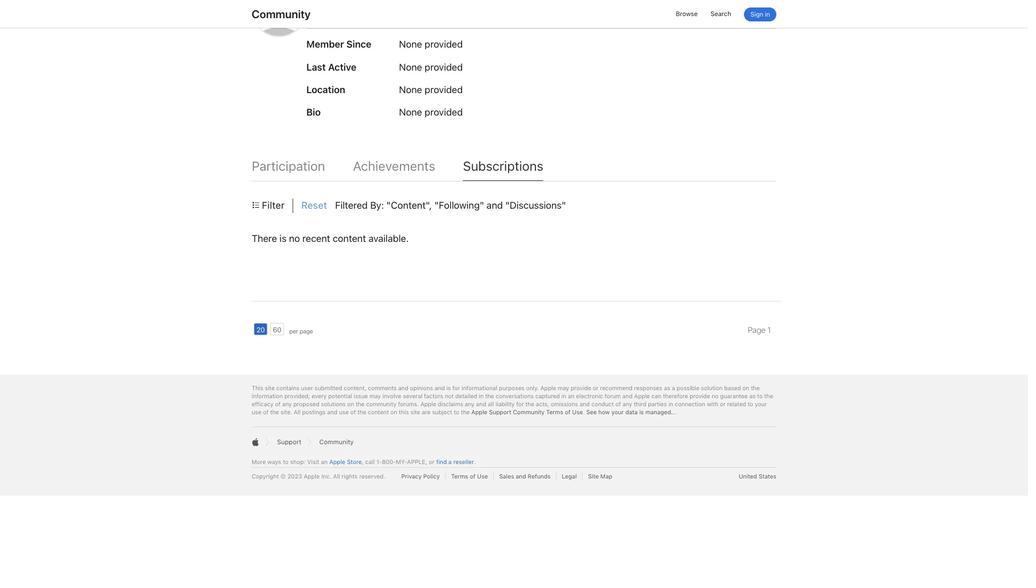Task type: locate. For each thing, give the bounding box(es) containing it.
a right find
[[449, 459, 452, 466]]

apple left store
[[329, 459, 345, 466]]

. up terms of use link
[[474, 459, 476, 466]]

no inside 'this site contains user submitted content, comments and opinions and is for informational purposes                     only. apple may provide or recommend responses as a possible solution based on the information                     provided; every potential issue may involve several factors not detailed in the conversations                     captured in an electronic forum and apple can therefore provide no guarantee as to the efficacy of                     any proposed solutions on the community forums. apple disclaims any and all liability for the acts,                     omissions and conduct of any third parties in connection with or related to your use of the site.                     all postings and use of the content on this site are subject to the'
[[712, 393, 719, 400]]

0 horizontal spatial use
[[252, 409, 262, 416]]

Page 1 text field
[[740, 325, 779, 337]]

1 vertical spatial support
[[277, 439, 301, 446]]

2 provided from the top
[[425, 61, 463, 73]]

0 horizontal spatial any
[[282, 401, 292, 408]]

use left sales
[[477, 473, 488, 480]]

0 horizontal spatial no
[[289, 233, 300, 245]]

community up 'member' at the left of page
[[252, 7, 311, 21]]

no left recent
[[289, 233, 300, 245]]

last active
[[306, 61, 357, 73]]

support link
[[277, 439, 301, 446]]

copyright
[[252, 473, 279, 480]]

0 vertical spatial use
[[572, 409, 583, 416]]

of inside terms of use link
[[470, 473, 476, 480]]

none provided for member since
[[399, 39, 463, 50]]

none
[[399, 39, 422, 50], [399, 61, 422, 73], [399, 84, 422, 96], [399, 107, 422, 118]]

1 horizontal spatial .
[[583, 409, 585, 416]]

a up therefore
[[672, 385, 675, 392]]

0 horizontal spatial on
[[347, 401, 354, 408]]

1 vertical spatial as
[[750, 393, 756, 400]]

of down issue at the left
[[350, 409, 356, 416]]

may
[[558, 385, 569, 392], [370, 393, 381, 400]]

of
[[275, 401, 281, 408], [616, 401, 621, 408], [263, 409, 269, 416], [350, 409, 356, 416], [565, 409, 571, 416], [470, 473, 476, 480]]

2 vertical spatial or
[[429, 459, 435, 466]]

none for last active
[[399, 61, 422, 73]]

and down solutions
[[327, 409, 337, 416]]

or left find
[[429, 459, 435, 466]]

and right sales
[[516, 473, 526, 480]]

1 horizontal spatial community link
[[319, 439, 354, 446]]

your right how
[[612, 409, 624, 416]]

1 horizontal spatial on
[[391, 409, 397, 416]]

this site contains user submitted content, comments and opinions and is for informational purposes                     only. apple may provide or recommend responses as a possible solution based on the information                     provided; every potential issue may involve several factors not detailed in the conversations                     captured in an electronic forum and apple can therefore provide no guarantee as to the efficacy of                     any proposed solutions on the community forums. apple disclaims any and all liability for the acts,                     omissions and conduct of any third parties in connection with or related to your use of the site.                     all postings and use of the content on this site are subject to the
[[252, 385, 773, 416]]

provide up connection in the right of the page
[[690, 393, 710, 400]]

rights
[[342, 473, 358, 480]]

to
[[757, 393, 763, 400], [748, 401, 754, 408], [454, 409, 459, 416], [283, 459, 289, 466]]

for
[[453, 385, 460, 392], [516, 401, 524, 408]]

more
[[252, 459, 266, 466]]

subscriptions
[[463, 159, 543, 174]]

4 provided from the top
[[425, 107, 463, 118]]

or
[[593, 385, 599, 392], [720, 401, 726, 408], [429, 459, 435, 466]]

managed...
[[646, 409, 677, 416]]

0 horizontal spatial content
[[333, 233, 366, 245]]

as right guarantee
[[750, 393, 756, 400]]

0 vertical spatial may
[[558, 385, 569, 392]]

2 none provided from the top
[[399, 61, 463, 73]]

1 horizontal spatial any
[[465, 401, 475, 408]]

2 vertical spatial on
[[391, 409, 397, 416]]

0 vertical spatial community
[[252, 7, 311, 21]]

every
[[312, 393, 327, 400]]

0 horizontal spatial site
[[265, 385, 275, 392]]

an up the omissions
[[568, 393, 575, 400]]

1 horizontal spatial an
[[568, 393, 575, 400]]

0 vertical spatial no
[[289, 233, 300, 245]]

for down conversations
[[516, 401, 524, 408]]

find
[[436, 459, 447, 466]]

privacy policy
[[402, 473, 440, 480]]

is down "third"
[[640, 409, 644, 416]]

provided
[[425, 39, 463, 50], [425, 61, 463, 73], [425, 84, 463, 96], [425, 107, 463, 118]]

sign
[[751, 10, 764, 18]]

0 vertical spatial your
[[755, 401, 767, 408]]

and inside sales and                         refunds link
[[516, 473, 526, 480]]

is up not
[[447, 385, 451, 392]]

community inside breadcrumbs navigation
[[319, 439, 354, 446]]

purposes
[[499, 385, 525, 392]]

any down detailed
[[465, 401, 475, 408]]

available.
[[369, 233, 409, 245]]

is inside 'this site contains user submitted content, comments and opinions and is for informational purposes                     only. apple may provide or recommend responses as a possible solution based on the information                     provided; every potential issue may involve several factors not detailed in the conversations                     captured in an electronic forum and apple can therefore provide no guarantee as to the efficacy of                     any proposed solutions on the community forums. apple disclaims any and all liability for the acts,                     omissions and conduct of any third parties in connection with or related to your use of the site.                     all postings and use of the content on this site are subject to the'
[[447, 385, 451, 392]]

the
[[751, 385, 760, 392], [485, 393, 494, 400], [765, 393, 773, 400], [356, 401, 365, 408], [526, 401, 535, 408], [270, 409, 279, 416], [358, 409, 366, 416], [461, 409, 470, 416]]

any up site.
[[282, 401, 292, 408]]

1 horizontal spatial use
[[339, 409, 349, 416]]

factors
[[424, 393, 443, 400]]

3 provided from the top
[[425, 84, 463, 96]]

2 vertical spatial is
[[640, 409, 644, 416]]

community link up apple store link
[[319, 439, 354, 446]]

a inside 'this site contains user submitted content, comments and opinions and is for informational purposes                     only. apple may provide or recommend responses as a possible solution based on the information                     provided; every potential issue may involve several factors not detailed in the conversations                     captured in an electronic forum and apple can therefore provide no guarantee as to the efficacy of                     any proposed solutions on the community forums. apple disclaims any and all liability for the acts,                     omissions and conduct of any third parties in connection with or related to your use of the site.                     all postings and use of the content on this site are subject to the'
[[672, 385, 675, 392]]

may up 'community'
[[370, 393, 381, 400]]

1 horizontal spatial community
[[319, 439, 354, 446]]

content down filtered
[[333, 233, 366, 245]]

,
[[362, 459, 364, 466]]

for up not
[[453, 385, 460, 392]]

reset
[[301, 200, 327, 212]]

1 vertical spatial use
[[477, 473, 488, 480]]

on
[[743, 385, 750, 392], [347, 401, 354, 408], [391, 409, 397, 416]]

as up therefore
[[664, 385, 670, 392]]

0 vertical spatial an
[[568, 393, 575, 400]]

1 vertical spatial is
[[447, 385, 451, 392]]

all right site.
[[294, 409, 301, 416]]

of down the reseller
[[470, 473, 476, 480]]

1 vertical spatial no
[[712, 393, 719, 400]]

on down issue at the left
[[347, 401, 354, 408]]

a
[[672, 385, 675, 392], [449, 459, 452, 466]]

1 vertical spatial for
[[516, 401, 524, 408]]

20
[[257, 326, 265, 334]]

1 horizontal spatial support
[[489, 409, 511, 416]]

content down 'community'
[[368, 409, 389, 416]]

3 none provided from the top
[[399, 84, 463, 96]]

community up apple store link
[[319, 439, 354, 446]]

apple
[[541, 385, 556, 392], [634, 393, 650, 400], [421, 401, 436, 408], [472, 409, 488, 416], [329, 459, 345, 466], [304, 473, 320, 480]]

0 horizontal spatial all
[[294, 409, 301, 416]]

1 horizontal spatial your
[[755, 401, 767, 408]]

0 horizontal spatial for
[[453, 385, 460, 392]]

use down "efficacy" on the left
[[252, 409, 262, 416]]

1 horizontal spatial may
[[558, 385, 569, 392]]

0 horizontal spatial support
[[277, 439, 301, 446]]

use down solutions
[[339, 409, 349, 416]]

filter
[[262, 200, 285, 212]]

 link
[[252, 438, 259, 447]]

comments
[[368, 385, 397, 392]]

0 vertical spatial for
[[453, 385, 460, 392]]

0 horizontal spatial is
[[280, 233, 287, 245]]

1 horizontal spatial is
[[447, 385, 451, 392]]

legal link
[[562, 473, 583, 481]]

is right there at the left of page
[[280, 233, 287, 245]]

4 none from the top
[[399, 107, 422, 118]]

reseller
[[454, 459, 474, 466]]

terms down the omissions
[[546, 409, 563, 416]]

60
[[273, 326, 281, 334]]

none for bio
[[399, 107, 422, 118]]

provided for last active
[[425, 61, 463, 73]]

2 use from the left
[[339, 409, 349, 416]]

to right related
[[748, 401, 754, 408]]

0 vertical spatial support
[[489, 409, 511, 416]]

1 horizontal spatial for
[[516, 401, 524, 408]]

1 horizontal spatial use
[[572, 409, 583, 416]]

2 none from the top
[[399, 61, 422, 73]]

data
[[626, 409, 638, 416]]

1 none provided from the top
[[399, 39, 463, 50]]

0 horizontal spatial terms
[[451, 473, 468, 480]]

on right based
[[743, 385, 750, 392]]

. left 'see'
[[583, 409, 585, 416]]

1 horizontal spatial as
[[750, 393, 756, 400]]

participation
[[252, 159, 325, 174]]

united
[[739, 473, 757, 480]]

1 vertical spatial your
[[612, 409, 624, 416]]

1 vertical spatial site
[[411, 409, 420, 416]]

1 vertical spatial provide
[[690, 393, 710, 400]]

2 any from the left
[[465, 401, 475, 408]]

in up the omissions
[[562, 393, 566, 400]]

apple support community terms of use . see how your data is managed...
[[472, 409, 677, 416]]

20 button
[[254, 324, 268, 336]]

1 horizontal spatial site
[[411, 409, 420, 416]]

captured
[[536, 393, 560, 400]]

1 horizontal spatial no
[[712, 393, 719, 400]]

and up several
[[398, 385, 409, 392]]

1 none from the top
[[399, 39, 422, 50]]

0 horizontal spatial .
[[474, 459, 476, 466]]

support up shop:
[[277, 439, 301, 446]]

main content containing participation
[[240, 0, 789, 364]]

of down the omissions
[[565, 409, 571, 416]]

any up see how your data is managed... link
[[623, 401, 632, 408]]

or up electronic
[[593, 385, 599, 392]]

an
[[568, 393, 575, 400], [321, 459, 328, 466]]

2023
[[288, 473, 302, 480]]

all inside 'this site contains user submitted content, comments and opinions and is for informational purposes                     only. apple may provide or recommend responses as a possible solution based on the information                     provided; every potential issue may involve several factors not detailed in the conversations                     captured in an electronic forum and apple can therefore provide no guarantee as to the efficacy of                     any proposed solutions on the community forums. apple disclaims any and all liability for the acts,                     omissions and conduct of any third parties in connection with or related to your use of the site.                     all postings and use of the content on this site are subject to the'
[[294, 409, 301, 416]]

1 provided from the top
[[425, 39, 463, 50]]

use left 'see'
[[572, 409, 583, 416]]

site down "forums."
[[411, 409, 420, 416]]

2 horizontal spatial is
[[640, 409, 644, 416]]

detailed
[[455, 393, 477, 400]]

1 horizontal spatial or
[[593, 385, 599, 392]]

4 none provided from the top
[[399, 107, 463, 118]]

may up the omissions
[[558, 385, 569, 392]]

bio
[[306, 107, 321, 118]]

none provided for bio
[[399, 107, 463, 118]]

0 horizontal spatial provide
[[571, 385, 591, 392]]

0 vertical spatial on
[[743, 385, 750, 392]]

third
[[634, 401, 647, 408]]

conduct
[[592, 401, 614, 408]]

site
[[588, 473, 599, 480]]

1 vertical spatial all
[[333, 473, 340, 480]]

and
[[487, 200, 503, 212], [398, 385, 409, 392], [435, 385, 445, 392], [623, 393, 633, 400], [476, 401, 486, 408], [580, 401, 590, 408], [327, 409, 337, 416], [516, 473, 526, 480]]

2 horizontal spatial community
[[513, 409, 545, 416]]

2 horizontal spatial on
[[743, 385, 750, 392]]

community
[[252, 7, 311, 21], [513, 409, 545, 416], [319, 439, 354, 446]]

your inside 'this site contains user submitted content, comments and opinions and is for informational purposes                     only. apple may provide or recommend responses as a possible solution based on the information                     provided; every potential issue may involve several factors not detailed in the conversations                     captured in an electronic forum and apple can therefore provide no guarantee as to the efficacy of                     any proposed solutions on the community forums. apple disclaims any and all liability for the acts,                     omissions and conduct of any third parties in connection with or related to your use of the site.                     all postings and use of the content on this site are subject to the'
[[755, 401, 767, 408]]

2 horizontal spatial any
[[623, 401, 632, 408]]

and down recommend
[[623, 393, 633, 400]]

an right visit
[[321, 459, 328, 466]]

how
[[599, 409, 610, 416]]

browse link
[[676, 8, 698, 20]]

0 horizontal spatial an
[[321, 459, 328, 466]]

community link inside breadcrumbs navigation
[[319, 439, 354, 446]]

0 vertical spatial a
[[672, 385, 675, 392]]

recent
[[302, 233, 330, 245]]

1 vertical spatial or
[[720, 401, 726, 408]]

none provided for last active
[[399, 61, 463, 73]]

0 horizontal spatial as
[[664, 385, 670, 392]]

policy
[[423, 473, 440, 480]]

support down the liability
[[489, 409, 511, 416]]

sign in link
[[744, 7, 777, 21]]

1 any from the left
[[282, 401, 292, 408]]

2 horizontal spatial or
[[720, 401, 726, 408]]

provide up electronic
[[571, 385, 591, 392]]

none provided
[[399, 39, 463, 50], [399, 61, 463, 73], [399, 84, 463, 96], [399, 107, 463, 118]]

community link up 'member' at the left of page
[[252, 7, 311, 21]]

parties
[[648, 401, 667, 408]]

support
[[489, 409, 511, 416], [277, 439, 301, 446]]

use
[[252, 409, 262, 416], [339, 409, 349, 416]]

all right "inc."
[[333, 473, 340, 480]]

see
[[587, 409, 597, 416]]

no up with
[[712, 393, 719, 400]]

1 vertical spatial an
[[321, 459, 328, 466]]

1 horizontal spatial a
[[672, 385, 675, 392]]

terms down the reseller
[[451, 473, 468, 480]]

1 vertical spatial may
[[370, 393, 381, 400]]

2 vertical spatial community
[[319, 439, 354, 446]]

copyright © 2023 apple inc. all rights reserved.
[[252, 473, 385, 480]]

an inside 'this site contains user submitted content, comments and opinions and is for informational purposes                     only. apple may provide or recommend responses as a possible solution based on the information                     provided; every potential issue may involve several factors not detailed in the conversations                     captured in an electronic forum and apple can therefore provide no guarantee as to the efficacy of                     any proposed solutions on the community forums. apple disclaims any and all liability for the acts,                     omissions and conduct of any third parties in connection with or related to your use of the site.                     all postings and use of the content on this site are subject to the'
[[568, 393, 575, 400]]

1 vertical spatial content
[[368, 409, 389, 416]]

3 any from the left
[[623, 401, 632, 408]]

0 vertical spatial site
[[265, 385, 275, 392]]

contains
[[276, 385, 300, 392]]

0 vertical spatial all
[[294, 409, 301, 416]]

or right with
[[720, 401, 726, 408]]

main content
[[240, 0, 789, 364]]

not
[[445, 393, 454, 400]]

0 horizontal spatial your
[[612, 409, 624, 416]]

1 horizontal spatial provide
[[690, 393, 710, 400]]

subscriptions link
[[463, 159, 543, 182]]

site
[[265, 385, 275, 392], [411, 409, 420, 416]]

community down 'acts,'
[[513, 409, 545, 416]]

on left the this
[[391, 409, 397, 416]]

site up information
[[265, 385, 275, 392]]

sales and                         refunds link
[[499, 473, 557, 481]]

3 none from the top
[[399, 84, 422, 96]]

0 vertical spatial provide
[[571, 385, 591, 392]]

1 vertical spatial a
[[449, 459, 452, 466]]

0 horizontal spatial community
[[252, 7, 311, 21]]

0 vertical spatial terms
[[546, 409, 563, 416]]

1 vertical spatial community link
[[319, 439, 354, 446]]

0 horizontal spatial community link
[[252, 7, 311, 21]]

by:
[[370, 200, 384, 212]]

1 horizontal spatial content
[[368, 409, 389, 416]]

none for member since
[[399, 39, 422, 50]]

all
[[294, 409, 301, 416], [333, 473, 340, 480]]

1 image
[[336, 7, 350, 20]]

1 horizontal spatial all
[[333, 473, 340, 480]]

recommend
[[600, 385, 633, 392]]

privacy
[[402, 473, 422, 480]]

your right related
[[755, 401, 767, 408]]

disclaims
[[438, 401, 463, 408]]

.
[[583, 409, 585, 416], [474, 459, 476, 466]]



Task type: vqa. For each thing, say whether or not it's contained in the screenshot.
progress
no



Task type: describe. For each thing, give the bounding box(es) containing it.
community
[[366, 401, 397, 408]]

of down forum
[[616, 401, 621, 408]]

1 vertical spatial community
[[513, 409, 545, 416]]

800-
[[382, 459, 396, 466]]

store
[[347, 459, 362, 466]]

there is no recent content available.
[[252, 233, 409, 245]]

apple down detailed
[[472, 409, 488, 416]]

0 vertical spatial is
[[280, 233, 287, 245]]

all
[[488, 401, 494, 408]]

privacy policy link
[[402, 473, 446, 481]]

participation link
[[252, 159, 325, 181]]

and down electronic
[[580, 401, 590, 408]]

0 horizontal spatial or
[[429, 459, 435, 466]]

0 horizontal spatial may
[[370, 393, 381, 400]]

filter button
[[252, 199, 285, 213]]

0 vertical spatial content
[[333, 233, 366, 245]]

sales and                         refunds
[[499, 473, 551, 480]]

and right "following"
[[487, 200, 503, 212]]

terms of use link
[[451, 473, 494, 481]]

filtered
[[335, 200, 368, 212]]

in down therefore
[[669, 401, 674, 408]]

1 vertical spatial terms
[[451, 473, 468, 480]]

more ways to shop: visit an apple store , call                     1-800-my-apple, or find a reseller .
[[252, 459, 476, 466]]

visit
[[307, 459, 319, 466]]


[[252, 438, 257, 445]]

©
[[281, 473, 286, 480]]

last
[[306, 61, 326, 73]]

liability
[[496, 401, 515, 408]]

support inside breadcrumbs navigation
[[277, 439, 301, 446]]

inc.
[[321, 473, 332, 480]]

0 vertical spatial .
[[583, 409, 585, 416]]

site map link
[[588, 473, 613, 481]]

apple up captured at the right bottom of page
[[541, 385, 556, 392]]

proposed
[[293, 401, 320, 408]]

and left all at the left bottom of the page
[[476, 401, 486, 408]]

1 vertical spatial .
[[474, 459, 476, 466]]

apple store link
[[329, 459, 362, 466]]

0 vertical spatial as
[[664, 385, 670, 392]]

sign in
[[751, 10, 770, 18]]

possible
[[677, 385, 700, 392]]

provided for location
[[425, 84, 463, 96]]

provided for bio
[[425, 107, 463, 118]]

60 button
[[270, 324, 284, 336]]

none provided for location
[[399, 84, 463, 96]]

acts,
[[536, 401, 549, 408]]

content inside 'this site contains user submitted content, comments and opinions and is for informational purposes                     only. apple may provide or recommend responses as a possible solution based on the information                     provided; every potential issue may involve several factors not detailed in the conversations                     captured in an electronic forum and apple can therefore provide no guarantee as to the efficacy of                     any proposed solutions on the community forums. apple disclaims any and all liability for the acts,                     omissions and conduct of any third parties in connection with or related to your use of the site.                     all postings and use of the content on this site are subject to the'
[[368, 409, 389, 416]]

united states link
[[739, 473, 777, 480]]

involve
[[383, 393, 401, 400]]

shop:
[[290, 459, 306, 466]]

opinions
[[410, 385, 433, 392]]

forums.
[[398, 401, 419, 408]]

efficacy
[[252, 401, 274, 408]]

sales
[[499, 473, 514, 480]]

find a reseller link
[[436, 459, 474, 466]]

0 horizontal spatial a
[[449, 459, 452, 466]]

member
[[306, 39, 344, 50]]

apple up "third"
[[634, 393, 650, 400]]

potential
[[328, 393, 352, 400]]

per page
[[289, 328, 313, 335]]

in right the sign
[[765, 10, 770, 18]]

1 horizontal spatial terms
[[546, 409, 563, 416]]

legal
[[562, 473, 577, 480]]

of down information
[[275, 401, 281, 408]]

apple up are
[[421, 401, 436, 408]]

0 vertical spatial community link
[[252, 7, 311, 21]]

to right ways
[[283, 459, 289, 466]]

informational
[[462, 385, 498, 392]]

terms of use
[[451, 473, 488, 480]]

1 use from the left
[[252, 409, 262, 416]]

provided for member since
[[425, 39, 463, 50]]

0 vertical spatial or
[[593, 385, 599, 392]]

in down the informational
[[479, 393, 484, 400]]

see how your data is managed... link
[[587, 409, 677, 416]]

map
[[601, 473, 613, 480]]

are
[[422, 409, 431, 416]]

connection
[[675, 401, 706, 408]]

1 vertical spatial on
[[347, 401, 354, 408]]

united states
[[739, 473, 777, 480]]

issue
[[354, 393, 368, 400]]

related
[[727, 401, 746, 408]]

"following"
[[434, 200, 484, 212]]

ways
[[268, 459, 281, 466]]

electronic
[[576, 393, 603, 400]]

apple down visit
[[304, 473, 320, 480]]

per
[[289, 328, 298, 335]]

site map
[[588, 473, 613, 480]]

"discussions"
[[505, 200, 566, 212]]

search
[[711, 10, 731, 18]]

member since
[[306, 39, 371, 50]]

omissions
[[551, 401, 578, 408]]

achievements
[[353, 159, 435, 174]]

0 horizontal spatial use
[[477, 473, 488, 480]]

"content",
[[387, 200, 432, 212]]

breadcrumbs navigation
[[252, 428, 777, 458]]

this
[[252, 385, 263, 392]]

browse
[[676, 10, 698, 18]]

to right guarantee
[[757, 393, 763, 400]]

and up factors
[[435, 385, 445, 392]]

to down disclaims
[[454, 409, 459, 416]]

active
[[328, 61, 357, 73]]

1
[[768, 326, 771, 335]]

there
[[252, 233, 277, 245]]

based
[[724, 385, 741, 392]]

of down "efficacy" on the left
[[263, 409, 269, 416]]

location
[[306, 84, 345, 96]]

achievements link
[[353, 159, 435, 181]]

states
[[759, 473, 777, 480]]

information
[[252, 393, 283, 400]]

none for location
[[399, 84, 422, 96]]



